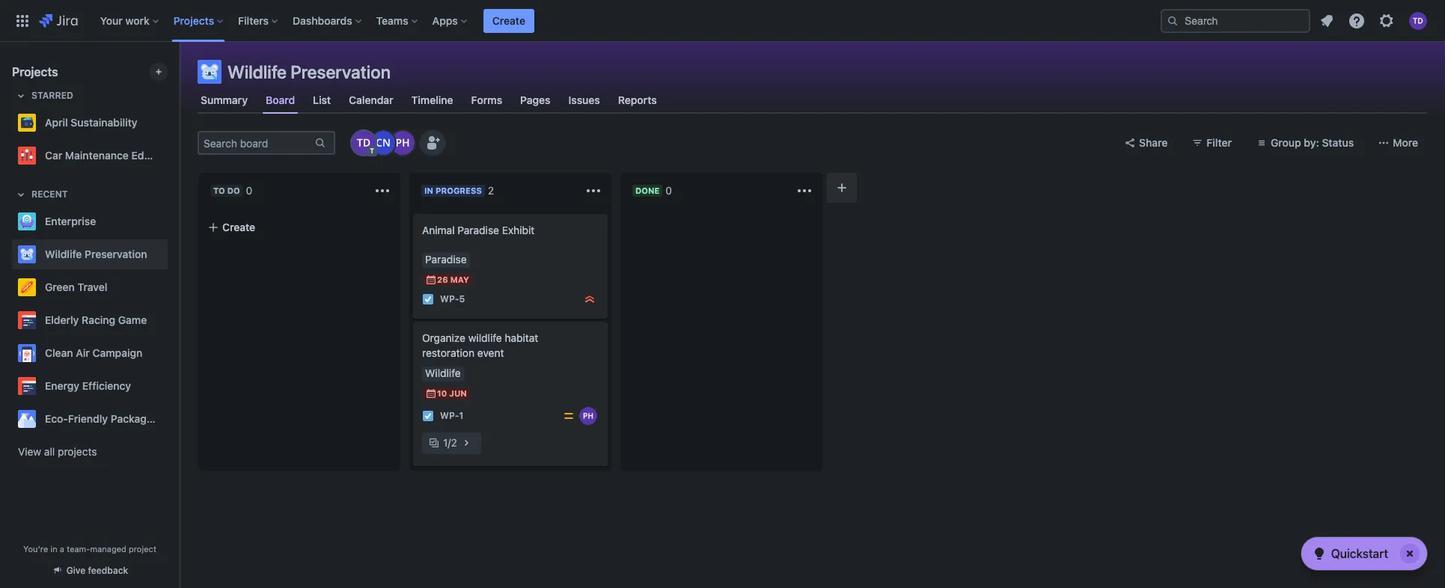 Task type: describe. For each thing, give the bounding box(es) containing it.
share
[[1139, 136, 1168, 149]]

summary link
[[198, 87, 251, 114]]

status
[[1322, 136, 1354, 149]]

add to starred image for energy efficiency
[[163, 377, 181, 395]]

wp-1 link
[[440, 410, 464, 423]]

animal
[[422, 224, 455, 237]]

your
[[100, 14, 123, 27]]

add to starred image for elderly racing game
[[163, 311, 181, 329]]

calendar link
[[346, 87, 396, 114]]

Search board text field
[[199, 133, 313, 153]]

restoration
[[422, 347, 475, 359]]

sidebar navigation image
[[163, 60, 196, 90]]

filters
[[238, 14, 269, 27]]

collapse recent projects image
[[12, 186, 30, 204]]

in
[[50, 544, 57, 554]]

medium image
[[563, 410, 575, 422]]

create button inside primary element
[[483, 9, 534, 33]]

eco-friendly packaging
[[45, 412, 162, 425]]

give feedback button
[[42, 558, 137, 583]]

maintenance
[[65, 149, 129, 162]]

do
[[227, 186, 240, 195]]

car maintenance education link
[[12, 141, 181, 171]]

campaign
[[92, 347, 142, 359]]

to
[[213, 186, 225, 195]]

wp-5 link
[[440, 293, 465, 306]]

help image
[[1348, 12, 1366, 30]]

starred
[[31, 90, 73, 101]]

group by: status
[[1271, 136, 1354, 149]]

exhibit
[[502, 224, 535, 237]]

task image
[[422, 410, 434, 422]]

organize wildlife habitat restoration event
[[422, 332, 539, 359]]

apps button
[[428, 9, 473, 33]]

all
[[44, 445, 55, 458]]

in
[[424, 186, 434, 195]]

racing
[[82, 314, 115, 326]]

share button
[[1115, 131, 1177, 155]]

view all projects link
[[12, 439, 168, 466]]

remove from starred image for april sustainability
[[163, 114, 181, 132]]

to do 0
[[213, 184, 253, 197]]

clean
[[45, 347, 73, 359]]

settings image
[[1378, 12, 1396, 30]]

your work button
[[96, 9, 164, 33]]

appswitcher icon image
[[13, 12, 31, 30]]

add to starred image for clean air campaign
[[163, 344, 181, 362]]

wildlife preservation link
[[12, 240, 162, 269]]

view
[[18, 445, 41, 458]]

work
[[125, 14, 150, 27]]

5
[[459, 294, 465, 305]]

wp- for organize wildlife habitat restoration event
[[440, 411, 459, 422]]

add to starred image for green travel
[[163, 278, 181, 296]]

primary element
[[9, 0, 1161, 42]]

2 0 from the left
[[666, 184, 672, 197]]

elderly
[[45, 314, 79, 326]]

enterprise
[[45, 215, 96, 228]]

event
[[477, 347, 504, 359]]

0 vertical spatial 1
[[459, 411, 464, 422]]

0 horizontal spatial 1
[[443, 436, 448, 449]]

you're in a team-managed project
[[23, 544, 156, 554]]

sustainability
[[71, 116, 137, 129]]

collapse starred projects image
[[12, 87, 30, 105]]

list link
[[310, 87, 334, 114]]

feedback
[[88, 565, 128, 576]]

april
[[45, 116, 68, 129]]

check image
[[1311, 545, 1329, 563]]

give feedback
[[66, 565, 128, 576]]

create inside primary element
[[492, 14, 526, 27]]

done
[[636, 186, 660, 195]]

paradise
[[458, 224, 499, 237]]

more button
[[1369, 131, 1428, 155]]

column actions menu image for 0
[[374, 182, 392, 200]]

in progress 2
[[424, 184, 494, 197]]

1 0 from the left
[[246, 184, 253, 197]]

3 column actions menu image from the left
[[796, 182, 814, 200]]

project
[[129, 544, 156, 554]]

add to starred image for eco-friendly packaging
[[163, 410, 181, 428]]

elderly racing game link
[[12, 305, 162, 335]]

energy efficiency
[[45, 380, 131, 392]]

filter button
[[1183, 131, 1241, 155]]

0 horizontal spatial payton hansen image
[[391, 131, 415, 155]]

add people image
[[424, 134, 442, 152]]

column actions menu image for 2
[[585, 182, 603, 200]]

add to starred image for wildlife preservation
[[163, 246, 181, 264]]

reports
[[618, 94, 657, 106]]

wp- for animal paradise exhibit
[[440, 294, 459, 305]]

calendar
[[349, 94, 393, 106]]

timeline link
[[408, 87, 456, 114]]

clean air campaign
[[45, 347, 142, 359]]

forms link
[[468, 87, 505, 114]]

group
[[1271, 136, 1302, 149]]

dismiss quickstart image
[[1398, 542, 1422, 566]]

filters button
[[234, 9, 284, 33]]

1 vertical spatial create button
[[198, 214, 400, 241]]

0 horizontal spatial wildlife preservation
[[45, 248, 147, 261]]

air
[[76, 347, 90, 359]]

animal paradise exhibit
[[422, 224, 535, 237]]

eco-
[[45, 412, 68, 425]]



Task type: locate. For each thing, give the bounding box(es) containing it.
10 jun
[[437, 389, 467, 398]]

0 horizontal spatial 0
[[246, 184, 253, 197]]

1 vertical spatial add to starred image
[[163, 246, 181, 264]]

1 vertical spatial projects
[[12, 65, 58, 79]]

1 vertical spatial wildlife preservation
[[45, 248, 147, 261]]

tab list containing board
[[189, 87, 1437, 114]]

view all projects
[[18, 445, 97, 458]]

team-
[[67, 544, 90, 554]]

notifications image
[[1318, 12, 1336, 30]]

1 horizontal spatial wildlife preservation
[[228, 61, 391, 82]]

payton hansen image right medium image
[[579, 407, 597, 425]]

projects
[[58, 445, 97, 458]]

create project image
[[153, 66, 165, 78]]

2 column actions menu image from the left
[[585, 182, 603, 200]]

2 remove from starred image from the top
[[163, 147, 181, 165]]

1 down jun
[[459, 411, 464, 422]]

friendly
[[68, 412, 108, 425]]

0 vertical spatial projects
[[173, 14, 214, 27]]

1 wp- from the top
[[440, 294, 459, 305]]

banner containing your work
[[0, 0, 1446, 42]]

april sustainability
[[45, 116, 137, 129]]

0 vertical spatial create button
[[483, 9, 534, 33]]

0 horizontal spatial 2
[[451, 436, 457, 449]]

filter
[[1207, 136, 1232, 149]]

wildlife preservation up travel
[[45, 248, 147, 261]]

reports link
[[615, 87, 660, 114]]

1 add to starred image from the top
[[163, 213, 181, 231]]

0 horizontal spatial preservation
[[85, 248, 147, 261]]

travel
[[78, 281, 107, 293]]

summary
[[201, 94, 248, 106]]

projects button
[[169, 9, 229, 33]]

1 horizontal spatial column actions menu image
[[585, 182, 603, 200]]

0 vertical spatial add to starred image
[[163, 213, 181, 231]]

remove from starred image for car maintenance education
[[163, 147, 181, 165]]

2 right progress
[[488, 184, 494, 197]]

car maintenance education
[[45, 149, 181, 162]]

1 horizontal spatial payton hansen image
[[579, 407, 597, 425]]

1 horizontal spatial preservation
[[291, 61, 391, 82]]

0 horizontal spatial wildlife
[[45, 248, 82, 261]]

wildlife preservation
[[228, 61, 391, 82], [45, 248, 147, 261]]

payton hansen image
[[391, 131, 415, 155], [579, 407, 597, 425]]

april sustainability link
[[12, 108, 162, 138]]

wildlife
[[468, 332, 502, 344]]

teams
[[376, 14, 408, 27]]

2 vertical spatial add to starred image
[[163, 344, 181, 362]]

/
[[448, 436, 451, 449]]

2 for in progress 2
[[488, 184, 494, 197]]

issues link
[[566, 87, 603, 114]]

dashboards button
[[288, 9, 367, 33]]

projects up the collapse starred projects icon
[[12, 65, 58, 79]]

1 remove from starred image from the top
[[163, 114, 181, 132]]

jira image
[[39, 12, 78, 30], [39, 12, 78, 30]]

0 horizontal spatial column actions menu image
[[374, 182, 392, 200]]

wp-5
[[440, 294, 465, 305]]

green travel
[[45, 281, 107, 293]]

done 0
[[636, 184, 672, 197]]

timeline
[[411, 94, 453, 106]]

2 horizontal spatial column actions menu image
[[796, 182, 814, 200]]

car
[[45, 149, 62, 162]]

1 / 2
[[443, 436, 457, 449]]

wp- inside "wp-1" link
[[440, 411, 459, 422]]

4 add to starred image from the top
[[163, 410, 181, 428]]

green travel link
[[12, 272, 162, 302]]

create right apps dropdown button
[[492, 14, 526, 27]]

1 add to starred image from the top
[[163, 278, 181, 296]]

add to starred image
[[163, 278, 181, 296], [163, 311, 181, 329], [163, 377, 181, 395], [163, 410, 181, 428]]

your work
[[100, 14, 150, 27]]

highest image
[[584, 293, 596, 305]]

green
[[45, 281, 75, 293]]

1 vertical spatial 1
[[443, 436, 448, 449]]

more
[[1393, 136, 1419, 149]]

10
[[437, 389, 447, 398]]

1 vertical spatial wp-
[[440, 411, 459, 422]]

1 horizontal spatial create
[[492, 14, 526, 27]]

progress
[[436, 186, 482, 195]]

remove from starred image
[[163, 114, 181, 132], [163, 147, 181, 165]]

2 for 1 / 2
[[451, 436, 457, 449]]

board
[[266, 93, 295, 106]]

0 vertical spatial remove from starred image
[[163, 114, 181, 132]]

create
[[492, 14, 526, 27], [222, 221, 255, 234]]

habitat
[[505, 332, 539, 344]]

0 vertical spatial wildlife preservation
[[228, 61, 391, 82]]

1 horizontal spatial projects
[[173, 14, 214, 27]]

26 may 2023 image
[[425, 274, 437, 286], [425, 274, 437, 286]]

0 vertical spatial wp-
[[440, 294, 459, 305]]

create down do
[[222, 221, 255, 234]]

recent
[[31, 189, 68, 200]]

energy
[[45, 380, 79, 392]]

projects
[[173, 14, 214, 27], [12, 65, 58, 79]]

wp- right task icon
[[440, 411, 459, 422]]

managed
[[90, 544, 126, 554]]

give
[[66, 565, 86, 576]]

elderly racing game
[[45, 314, 147, 326]]

a
[[60, 544, 64, 554]]

0
[[246, 184, 253, 197], [666, 184, 672, 197]]

clean air campaign link
[[12, 338, 162, 368]]

2 wp- from the top
[[440, 411, 459, 422]]

0 right done
[[666, 184, 672, 197]]

issues
[[569, 94, 600, 106]]

2 down "wp-1" link
[[451, 436, 457, 449]]

list
[[313, 94, 331, 106]]

column actions menu image
[[374, 182, 392, 200], [585, 182, 603, 200], [796, 182, 814, 200]]

1 vertical spatial payton hansen image
[[579, 407, 597, 425]]

wp- inside wp-5 'link'
[[440, 294, 459, 305]]

wildlife up board in the top of the page
[[228, 61, 287, 82]]

payton hansen image left add people icon
[[391, 131, 415, 155]]

1 column actions menu image from the left
[[374, 182, 392, 200]]

26
[[437, 275, 448, 284]]

3 add to starred image from the top
[[163, 344, 181, 362]]

0 vertical spatial wildlife
[[228, 61, 287, 82]]

pages
[[520, 94, 551, 106]]

0 horizontal spatial projects
[[12, 65, 58, 79]]

wp-1
[[440, 411, 464, 422]]

energy efficiency link
[[12, 371, 162, 401]]

add to starred image for enterprise
[[163, 213, 181, 231]]

banner
[[0, 0, 1446, 42]]

by:
[[1304, 136, 1320, 149]]

packaging
[[111, 412, 162, 425]]

efficiency
[[82, 380, 131, 392]]

tab list
[[189, 87, 1437, 114]]

jun
[[449, 389, 467, 398]]

forms
[[471, 94, 502, 106]]

0 vertical spatial payton hansen image
[[391, 131, 415, 155]]

2 add to starred image from the top
[[163, 246, 181, 264]]

0 vertical spatial create
[[492, 14, 526, 27]]

wildlife up green
[[45, 248, 82, 261]]

projects inside dropdown button
[[173, 14, 214, 27]]

1 horizontal spatial 0
[[666, 184, 672, 197]]

wp- down 26 may at the top left of the page
[[440, 294, 459, 305]]

0 vertical spatial 2
[[488, 184, 494, 197]]

1 vertical spatial create
[[222, 221, 255, 234]]

preservation up list
[[291, 61, 391, 82]]

teams button
[[372, 9, 423, 33]]

1 down "wp-1" link
[[443, 436, 448, 449]]

dashboards
[[293, 14, 352, 27]]

1 vertical spatial preservation
[[85, 248, 147, 261]]

3 add to starred image from the top
[[163, 377, 181, 395]]

0 horizontal spatial create
[[222, 221, 255, 234]]

0 right do
[[246, 184, 253, 197]]

enterprise link
[[12, 207, 162, 237]]

Search field
[[1161, 9, 1311, 33]]

0 horizontal spatial create button
[[198, 214, 400, 241]]

add to starred image
[[163, 213, 181, 231], [163, 246, 181, 264], [163, 344, 181, 362]]

may
[[450, 275, 469, 284]]

search image
[[1167, 15, 1179, 27]]

wildlife preservation up list
[[228, 61, 391, 82]]

pages link
[[517, 87, 554, 114]]

organize
[[422, 332, 466, 344]]

wildlife
[[228, 61, 287, 82], [45, 248, 82, 261]]

2 add to starred image from the top
[[163, 311, 181, 329]]

1 horizontal spatial wildlife
[[228, 61, 287, 82]]

quickstart button
[[1302, 537, 1428, 570]]

2
[[488, 184, 494, 197], [451, 436, 457, 449]]

1 vertical spatial wildlife
[[45, 248, 82, 261]]

preservation up travel
[[85, 248, 147, 261]]

26 may
[[437, 275, 469, 284]]

quickstart
[[1331, 547, 1389, 561]]

1 vertical spatial remove from starred image
[[163, 147, 181, 165]]

task image
[[422, 293, 434, 305]]

create button
[[483, 9, 534, 33], [198, 214, 400, 241]]

eco-friendly packaging link
[[12, 404, 162, 434]]

education
[[131, 149, 181, 162]]

your profile and settings image
[[1410, 12, 1428, 30]]

1 vertical spatial 2
[[451, 436, 457, 449]]

cara nguyen image
[[371, 131, 395, 155]]

tariq douglas image
[[352, 131, 376, 155]]

1 horizontal spatial 2
[[488, 184, 494, 197]]

you're
[[23, 544, 48, 554]]

0 vertical spatial preservation
[[291, 61, 391, 82]]

projects right work
[[173, 14, 214, 27]]

10 june 2023 image
[[425, 388, 437, 400], [425, 388, 437, 400]]

1 horizontal spatial create button
[[483, 9, 534, 33]]

1 horizontal spatial 1
[[459, 411, 464, 422]]



Task type: vqa. For each thing, say whether or not it's contained in the screenshot.
Friendly
yes



